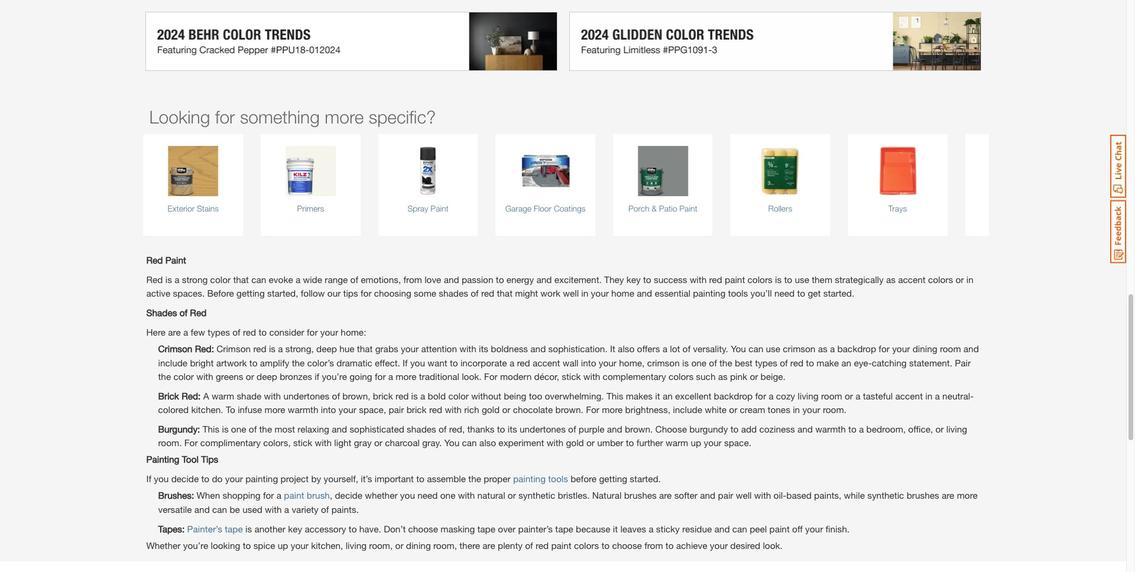 Task type: describe. For each thing, give the bounding box(es) containing it.
your right grabs
[[401, 344, 419, 355]]

1 vertical spatial brick
[[407, 405, 427, 415]]

to left bedroom,
[[849, 424, 857, 435]]

before
[[207, 288, 234, 299]]

achieve
[[677, 541, 708, 551]]

strategically
[[835, 274, 884, 285]]

key inside red is a strong color that can evoke a wide range of emotions, from love and passion to energy and excitement. they key to success with red paint colors is to use them strategically as accent colors or in active spaces. before getting started, follow our tips for choosing some shades of red that might work well in your home and essential painting tools you'll need to get started.
[[627, 274, 641, 285]]

is up excellent
[[683, 358, 689, 368]]

wall
[[563, 358, 579, 368]]

1 vertical spatial tools
[[549, 474, 568, 485]]

2 vertical spatial you
[[400, 491, 415, 501]]

painting
[[146, 454, 179, 465]]

include inside "a warm shade with undertones of brown, brick red is a bold color without being too overwhelming. this makes it an excellent backdrop for a cozy living room or a tasteful accent in a neutral- colored kitchen. to infuse more warmth into your space, pair brick red with rich gold or chocolate brown. for more brightness, include white or cream tones in your room."
[[673, 405, 703, 415]]

our
[[328, 288, 341, 299]]

success
[[654, 274, 688, 285]]

coatings
[[554, 203, 586, 213]]

over
[[498, 524, 516, 535]]

paints,
[[815, 491, 842, 501]]

because
[[576, 524, 611, 535]]

: for crimson red :
[[212, 344, 214, 355]]

crimson red :
[[158, 344, 214, 355]]

whether
[[365, 491, 398, 501]]

6 / 12 group
[[960, 134, 1072, 236]]

a left strong in the top left of the page
[[175, 274, 179, 285]]

and up the décor,
[[531, 344, 546, 355]]

0 horizontal spatial if
[[146, 474, 151, 485]]

the left proper
[[469, 474, 482, 485]]

with right shade in the bottom left of the page
[[264, 391, 281, 402]]

greens
[[216, 371, 243, 382]]

garage floor coatings link
[[496, 134, 596, 236]]

and down when
[[194, 504, 210, 515]]

up inside this is one of the most relaxing and sophisticated shades of red, thanks to its undertones of purple and brown. choose burgundy to add coziness and warmth to a bedroom, office, or living room. for complimentary colors, stick with light gray or charcoal gray. you can also experiment with gold or umber to further warm up your space.
[[691, 438, 702, 448]]

for inside this is one of the most relaxing and sophisticated shades of red, thanks to its undertones of purple and brown. choose burgundy to add coziness and warmth to a bedroom, office, or living room. for complimentary colors, stick with light gray or charcoal gray. you can also experiment with gold or umber to further warm up your space.
[[184, 438, 198, 448]]

residue
[[683, 524, 712, 535]]

off
[[793, 524, 803, 535]]

a up make
[[830, 344, 835, 355]]

crimson for red
[[217, 344, 251, 355]]

attention
[[421, 344, 457, 355]]

infuse
[[238, 405, 262, 415]]

as inside red is a strong color that can evoke a wide range of emotions, from love and passion to energy and excitement. they key to success with red paint colors is to use them strategically as accent colors or in active spaces. before getting started, follow our tips for choosing some shades of red that might work well in your home and essential painting tools you'll need to get started.
[[887, 274, 896, 285]]

started. inside red is a strong color that can evoke a wide range of emotions, from love and passion to energy and excitement. they key to success with red paint colors is to use them strategically as accent colors or in active spaces. before getting started, follow our tips for choosing some shades of red that might work well in your home and essential painting tools you'll need to get started.
[[824, 288, 855, 299]]

natural
[[593, 491, 622, 501]]

stick inside this is one of the most relaxing and sophisticated shades of red, thanks to its undertones of purple and brown. choose burgundy to add coziness and warmth to a bedroom, office, or living room. for complimentary colors, stick with light gray or charcoal gray. you can also experiment with gold or umber to further warm up your space.
[[293, 438, 312, 448]]

well inside the "and pair well with oil-based paints, while synthetic brushes are more versatile and can be"
[[736, 491, 752, 501]]

an inside "a warm shade with undertones of brown, brick red is a bold color without being too overwhelming. this makes it an excellent backdrop for a cozy living room or a tasteful accent in a neutral- colored kitchen. to infuse more warmth into your space, pair brick red with rich gold or chocolate brown. for more brightness, include white or cream tones in your room."
[[663, 391, 673, 402]]

porch & patio paint image
[[638, 146, 688, 196]]

2 / 12 group
[[490, 134, 602, 236]]

colors,
[[263, 438, 291, 448]]

0 horizontal spatial dining
[[406, 541, 431, 551]]

a left few
[[183, 327, 188, 338]]

,
[[330, 491, 333, 501]]

3 tape from the left
[[556, 524, 574, 535]]

a down "project"
[[277, 491, 282, 501]]

11 / 12 group
[[138, 134, 249, 236]]

room. inside "a warm shade with undertones of brown, brick red is a bold color without being too overwhelming. this makes it an excellent backdrop for a cozy living room or a tasteful accent in a neutral- colored kitchen. to infuse more warmth into your space, pair brick red with rich gold or chocolate brown. for more brightness, include white or cream tones in your room."
[[823, 405, 847, 415]]

hue
[[340, 344, 355, 355]]

and right "home"
[[637, 288, 653, 299]]

home,
[[620, 358, 645, 368]]

live chat image
[[1111, 135, 1127, 198]]

living inside this is one of the most relaxing and sophisticated shades of red, thanks to its undertones of purple and brown. choose burgundy to add coziness and warmth to a bedroom, office, or living room. for complimentary colors, stick with light gray or charcoal gray. you can also experiment with gold or umber to further warm up your space.
[[947, 424, 968, 435]]

brightness,
[[626, 405, 671, 415]]

paints.
[[332, 504, 359, 515]]

is inside this is one of the most relaxing and sophisticated shades of red, thanks to its undertones of purple and brown. choose burgundy to add coziness and warmth to a bedroom, office, or living room. for complimentary colors, stick with light gray or charcoal gray. you can also experiment with gold or umber to further warm up your space.
[[222, 424, 229, 435]]

cozy
[[777, 391, 796, 402]]

and right residue
[[715, 524, 730, 535]]

to up space.
[[731, 424, 739, 435]]

to right want
[[450, 358, 458, 368]]

red down here are a few types of red to consider for your home:
[[253, 344, 267, 355]]

oil-
[[774, 491, 787, 501]]

1 vertical spatial decide
[[335, 491, 363, 501]]

1 vertical spatial up
[[278, 541, 288, 551]]

by
[[311, 474, 321, 485]]

to left success
[[644, 274, 652, 285]]

of up artwork at left
[[233, 327, 241, 338]]

1 vertical spatial deep
[[257, 371, 277, 382]]

0 vertical spatial crimson
[[783, 344, 816, 355]]

exterior stains image
[[168, 146, 218, 196]]

to left consider
[[259, 327, 267, 338]]

to left spice
[[243, 541, 251, 551]]

such
[[696, 371, 716, 382]]

assemble
[[427, 474, 466, 485]]

1 horizontal spatial painting
[[513, 474, 546, 485]]

of down painter's
[[525, 541, 533, 551]]

of down spaces.
[[180, 308, 188, 318]]

can up desired
[[733, 524, 748, 535]]

gold for rich
[[482, 405, 500, 415]]

essential
[[655, 288, 691, 299]]

a left cozy
[[769, 391, 774, 402]]

burgundy :
[[158, 424, 200, 435]]

shopping
[[223, 491, 261, 501]]

with left natural
[[458, 491, 475, 501]]

and right softer
[[701, 491, 716, 501]]

décor,
[[534, 371, 560, 382]]

consider
[[269, 327, 304, 338]]

red down painter's
[[536, 541, 549, 551]]

red inside red is a strong color that can evoke a wide range of emotions, from love and passion to energy and excitement. they key to success with red paint colors is to use them strategically as accent colors or in active spaces. before getting started, follow our tips for choosing some shades of red that might work well in your home and essential painting tools you'll need to get started.
[[146, 274, 163, 285]]

red down the passion
[[481, 288, 495, 299]]

0 horizontal spatial brick
[[373, 391, 393, 402]]

colors inside 'crimson red is a strong, deep hue that grabs your attention with its boldness and sophistication. it also offers a lot of versality. you can use crimson as a backdrop for your dining room and include bright artwork to amplify the color's dramatic effect. if you want to incorporate a red accent wall into your home, crimson is one of the best types of red to make an eye-catching statement. pair the color with greens or deep bronzes if you're going for a more traditional look. for modern décor, stick with complementary colors such as pink or beige.'
[[669, 371, 694, 382]]

going
[[350, 371, 373, 382]]

room inside "a warm shade with undertones of brown, brick red is a bold color without being too overwhelming. this makes it an excellent backdrop for a cozy living room or a tasteful accent in a neutral- colored kitchen. to infuse more warmth into your space, pair brick red with rich gold or chocolate brown. for more brightness, include white or cream tones in your room."
[[822, 391, 843, 402]]

beige.
[[761, 371, 786, 382]]

red paint
[[146, 255, 186, 266]]

eye-
[[854, 358, 872, 368]]

is up amplify
[[269, 344, 276, 355]]

makes
[[626, 391, 653, 402]]

patio
[[659, 203, 678, 213]]

strong
[[182, 274, 208, 285]]

to down 'because'
[[602, 541, 610, 551]]

brushes: when shopping for a paint brush , decide whether you need one with natural or synthetic bristles. natural brushes are softer
[[158, 491, 698, 501]]

gray
[[354, 438, 372, 448]]

red,
[[449, 424, 465, 435]]

and up light at the bottom left
[[332, 424, 347, 435]]

synthetic inside the "and pair well with oil-based paints, while synthetic brushes are more versatile and can be"
[[868, 491, 905, 501]]

2 vertical spatial living
[[346, 541, 367, 551]]

coziness
[[760, 424, 795, 435]]

garage floor coatings image
[[521, 146, 571, 196]]

evoke
[[269, 274, 293, 285]]

that inside 'crimson red is a strong, deep hue that grabs your attention with its boldness and sophistication. it also offers a lot of versality. you can use crimson as a backdrop for your dining room and include bright artwork to amplify the color's dramatic effect. if you want to incorporate a red accent wall into your home, crimson is one of the best types of red to make an eye-catching statement. pair the color with greens or deep bronzes if you're going for a more traditional look. for modern décor, stick with complementary colors such as pink or beige.'
[[357, 344, 373, 355]]

painting tools link
[[513, 474, 568, 485]]

for up "catching"
[[879, 344, 890, 355]]

to left them
[[785, 274, 793, 285]]

the up brick
[[158, 371, 171, 382]]

can inside red is a strong color that can evoke a wide range of emotions, from love and passion to energy and excitement. they key to success with red paint colors is to use them strategically as accent colors or in active spaces. before getting started, follow our tips for choosing some shades of red that might work well in your home and essential painting tools you'll need to get started.
[[252, 274, 266, 285]]

trays image
[[873, 146, 923, 196]]

offers
[[637, 344, 660, 355]]

accent inside "a warm shade with undertones of brown, brick red is a bold color without being too overwhelming. this makes it an excellent backdrop for a cozy living room or a tasteful accent in a neutral- colored kitchen. to infuse more warmth into your space, pair brick red with rich gold or chocolate brown. for more brightness, include white or cream tones in your room."
[[896, 391, 923, 402]]

use inside red is a strong color that can evoke a wide range of emotions, from love and passion to energy and excitement. they key to success with red paint colors is to use them strategically as accent colors or in active spaces. before getting started, follow our tips for choosing some shades of red that might work well in your home and essential painting tools you'll need to get started.
[[795, 274, 810, 285]]

to left make
[[806, 358, 815, 368]]

0 horizontal spatial key
[[288, 524, 302, 535]]

rollers
[[769, 203, 793, 213]]

based
[[787, 491, 812, 501]]

into inside "a warm shade with undertones of brown, brick red is a bold color without being too overwhelming. this makes it an excellent backdrop for a cozy living room or a tasteful accent in a neutral- colored kitchen. to infuse more warmth into your space, pair brick red with rich gold or chocolate brown. for more brightness, include white or cream tones in your room."
[[321, 405, 336, 415]]

paint up strong in the top left of the page
[[165, 255, 186, 266]]

for inside red is a strong color that can evoke a wide range of emotions, from love and passion to energy and excitement. they key to success with red paint colors is to use them strategically as accent colors or in active spaces. before getting started, follow our tips for choosing some shades of red that might work well in your home and essential painting tools you'll need to get started.
[[361, 288, 372, 299]]

red up modern
[[517, 358, 530, 368]]

shades
[[146, 308, 177, 318]]

do
[[212, 474, 223, 485]]

one inside this is one of the most relaxing and sophisticated shades of red, thanks to its undertones of purple and brown. choose burgundy to add coziness and warmth to a bedroom, office, or living room. for complimentary colors, stick with light gray or charcoal gray. you can also experiment with gold or umber to further warm up your space.
[[231, 424, 246, 435]]

porch
[[629, 203, 650, 213]]

proper
[[484, 474, 511, 485]]

when
[[197, 491, 220, 501]]

3 / 12 group
[[607, 134, 719, 236]]

here are a few types of red to consider for your home:
[[146, 327, 366, 338]]

warm inside "a warm shade with undertones of brown, brick red is a bold color without being too overwhelming. this makes it an excellent backdrop for a cozy living room or a tasteful accent in a neutral- colored kitchen. to infuse more warmth into your space, pair brick red with rich gold or chocolate brown. for more brightness, include white or cream tones in your room."
[[212, 391, 234, 402]]

are inside the "and pair well with oil-based paints, while synthetic brushes are more versatile and can be"
[[942, 491, 955, 501]]

you inside 'crimson red is a strong, deep hue that grabs your attention with its boldness and sophistication. it also offers a lot of versality. you can use crimson as a backdrop for your dining room and include bright artwork to amplify the color's dramatic effect. if you want to incorporate a red accent wall into your home, crimson is one of the best types of red to make an eye-catching statement. pair the color with greens or deep bronzes if you're going for a more traditional look. for modern décor, stick with complementary colors such as pink or beige.'
[[731, 344, 746, 355]]

of up beige. at the bottom right of the page
[[780, 358, 788, 368]]

to up brushes: when shopping for a paint brush , decide whether you need one with natural or synthetic bristles. natural brushes are softer
[[417, 474, 425, 485]]

of up tips at left bottom
[[351, 274, 358, 285]]

of down the passion
[[471, 288, 479, 299]]

0 horizontal spatial crimson
[[648, 358, 680, 368]]

your down brown,
[[339, 405, 357, 415]]

and up pair
[[964, 344, 979, 355]]

and right 'coziness'
[[798, 424, 813, 435]]

for right looking
[[215, 106, 235, 127]]

your inside this is one of the most relaxing and sophisticated shades of red, thanks to its undertones of purple and brown. choose burgundy to add coziness and warmth to a bedroom, office, or living room. for complimentary colors, stick with light gray or charcoal gray. you can also experiment with gold or umber to further warm up your space.
[[704, 438, 722, 448]]

a left neutral- at the bottom of page
[[936, 391, 940, 402]]

for right the shopping
[[263, 491, 274, 501]]

0 horizontal spatial it
[[613, 524, 618, 535]]

office,
[[909, 424, 934, 435]]

your up "catching"
[[893, 344, 911, 355]]

more inside 'crimson red is a strong, deep hue that grabs your attention with its boldness and sophistication. it also offers a lot of versality. you can use crimson as a backdrop for your dining room and include bright artwork to amplify the color's dramatic effect. if you want to incorporate a red accent wall into your home, crimson is one of the best types of red to make an eye-catching statement. pair the color with greens or deep bronzes if you're going for a more traditional look. for modern décor, stick with complementary colors such as pink or beige.'
[[396, 371, 417, 382]]

a left sticky
[[649, 524, 654, 535]]

spray paint image
[[403, 146, 453, 196]]

a left variety
[[284, 504, 289, 515]]

undertones inside this is one of the most relaxing and sophisticated shades of red, thanks to its undertones of purple and brown. choose burgundy to add coziness and warmth to a bedroom, office, or living room. for complimentary colors, stick with light gray or charcoal gray. you can also experiment with gold or umber to further warm up your space.
[[520, 424, 566, 435]]

complimentary
[[200, 438, 261, 448]]

your left desired
[[710, 541, 728, 551]]

and up umber
[[607, 424, 623, 435]]

paint inside 1 / 12 "group"
[[431, 203, 449, 213]]

1 vertical spatial you
[[154, 474, 169, 485]]

red left make
[[791, 358, 804, 368]]

12 / 12 group
[[255, 134, 367, 236]]

1 brushes from the left
[[624, 491, 657, 501]]

room. inside this is one of the most relaxing and sophisticated shades of red, thanks to its undertones of purple and brown. choose burgundy to add coziness and warmth to a bedroom, office, or living room. for complimentary colors, stick with light gray or charcoal gray. you can also experiment with gold or umber to further warm up your space.
[[158, 438, 182, 448]]

statement.
[[910, 358, 953, 368]]

and up work
[[537, 274, 552, 285]]

brushes:
[[158, 491, 194, 501]]

your down it
[[599, 358, 617, 368]]

with right experiment
[[547, 438, 564, 448]]

sophistication.
[[549, 344, 608, 355]]

you inside this is one of the most relaxing and sophisticated shades of red, thanks to its undertones of purple and brown. choose burgundy to add coziness and warmth to a bedroom, office, or living room. for complimentary colors, stick with light gray or charcoal gray. you can also experiment with gold or umber to further warm up your space.
[[445, 438, 460, 448]]

boldness
[[491, 344, 528, 355]]

paint inside 3 / 12 "group"
[[680, 203, 698, 213]]

trays
[[889, 203, 908, 213]]

the down strong, on the left bottom of page
[[292, 358, 305, 368]]

garage floor coatings
[[506, 203, 586, 213]]

home
[[612, 288, 635, 299]]

gold for with
[[566, 438, 584, 448]]

brick
[[158, 391, 179, 402]]

tips
[[343, 288, 358, 299]]

0 horizontal spatial started.
[[630, 474, 661, 485]]

to right "thanks"
[[497, 424, 505, 435]]

and right love
[[444, 274, 459, 285]]

red right success
[[710, 274, 723, 285]]

1 vertical spatial need
[[418, 491, 438, 501]]

this inside this is one of the most relaxing and sophisticated shades of red, thanks to its undertones of purple and brown. choose burgundy to add coziness and warmth to a bedroom, office, or living room. for complimentary colors, stick with light gray or charcoal gray. you can also experiment with gold or umber to further warm up your space.
[[203, 424, 220, 435]]

there
[[460, 541, 480, 551]]

painting tool tips
[[146, 454, 218, 465]]

pink
[[731, 371, 748, 382]]

a left lot
[[663, 344, 668, 355]]

something
[[240, 106, 320, 127]]

with left rich
[[445, 405, 462, 415]]

0 vertical spatial decide
[[171, 474, 199, 485]]

your right off
[[806, 524, 824, 535]]

pair
[[956, 358, 971, 368]]

looking
[[211, 541, 240, 551]]

spray paint
[[408, 203, 449, 213]]

exterior
[[168, 203, 195, 213]]

undertones inside "a warm shade with undertones of brown, brick red is a bold color without being too overwhelming. this makes it an excellent backdrop for a cozy living room or a tasteful accent in a neutral- colored kitchen. to infuse more warmth into your space, pair brick red with rich gold or chocolate brown. for more brightness, include white or cream tones in your room."
[[284, 391, 330, 402]]

your right tones on the bottom right
[[803, 405, 821, 415]]

0 horizontal spatial types
[[208, 327, 230, 338]]

work
[[541, 288, 561, 299]]

room inside 'crimson red is a strong, deep hue that grabs your attention with its boldness and sophistication. it also offers a lot of versality. you can use crimson as a backdrop for your dining room and include bright artwork to amplify the color's dramatic effect. if you want to incorporate a red accent wall into your home, crimson is one of the best types of red to make an eye-catching statement. pair the color with greens or deep bronzes if you're going for a more traditional look. for modern décor, stick with complementary colors such as pink or beige.'
[[940, 344, 962, 355]]

can inside the "and pair well with oil-based paints, while synthetic brushes are more versatile and can be"
[[212, 504, 227, 515]]

a left bold on the bottom of page
[[421, 391, 425, 402]]

1 vertical spatial getting
[[599, 474, 628, 485]]

color inside red is a strong color that can evoke a wide range of emotions, from love and passion to energy and excitement. they key to success with red paint colors is to use them strategically as accent colors or in active spaces. before getting started, follow our tips for choosing some shades of red that might work well in your home and essential painting tools you'll need to get started.
[[210, 274, 231, 285]]

with down the relaxing at bottom left
[[315, 438, 332, 448]]

your right do
[[225, 474, 243, 485]]

crimson for red
[[158, 344, 192, 355]]

of down infuse
[[249, 424, 257, 435]]

2 vertical spatial :
[[198, 424, 200, 435]]

to left energy
[[496, 274, 504, 285]]

bold
[[428, 391, 446, 402]]

0 horizontal spatial as
[[719, 371, 728, 382]]

red up artwork at left
[[243, 327, 256, 338]]

brown. inside "a warm shade with undertones of brown, brick red is a bold color without being too overwhelming. this makes it an excellent backdrop for a cozy living room or a tasteful accent in a neutral- colored kitchen. to infuse more warmth into your space, pair brick red with rich gold or chocolate brown. for more brightness, include white or cream tones in your room."
[[556, 405, 584, 415]]

1 tape from the left
[[225, 524, 243, 535]]

warm inside this is one of the most relaxing and sophisticated shades of red, thanks to its undertones of purple and brown. choose burgundy to add coziness and warmth to a bedroom, office, or living room. for complimentary colors, stick with light gray or charcoal gray. you can also experiment with gold or umber to further warm up your space.
[[666, 438, 689, 448]]

include inside 'crimson red is a strong, deep hue that grabs your attention with its boldness and sophistication. it also offers a lot of versality. you can use crimson as a backdrop for your dining room and include bright artwork to amplify the color's dramatic effect. if you want to incorporate a red accent wall into your home, crimson is one of the best types of red to make an eye-catching statement. pair the color with greens or deep bronzes if you're going for a more traditional look. for modern décor, stick with complementary colors such as pink or beige.'
[[158, 358, 188, 368]]

specific?
[[369, 106, 436, 127]]

for up strong, on the left bottom of page
[[307, 327, 318, 338]]

important
[[375, 474, 414, 485]]

to down sticky
[[666, 541, 674, 551]]

can inside this is one of the most relaxing and sophisticated shades of red, thanks to its undertones of purple and brown. choose burgundy to add coziness and warmth to a bedroom, office, or living room. for complimentary colors, stick with light gray or charcoal gray. you can also experiment with gold or umber to further warm up your space.
[[462, 438, 477, 448]]

desired
[[731, 541, 761, 551]]

1 horizontal spatial choose
[[612, 541, 642, 551]]

0 vertical spatial choose
[[408, 524, 438, 535]]

active
[[146, 288, 171, 299]]

to left amplify
[[250, 358, 258, 368]]

1 horizontal spatial from
[[645, 541, 663, 551]]

red left bold on the bottom of page
[[396, 391, 409, 402]]

is up active at the left bottom
[[165, 274, 172, 285]]

choose
[[656, 424, 687, 435]]



Task type: locate. For each thing, give the bounding box(es) containing it.
1 vertical spatial use
[[766, 344, 781, 355]]

is inside "a warm shade with undertones of brown, brick red is a bold color without being too overwhelming. this makes it an excellent backdrop for a cozy living room or a tasteful accent in a neutral- colored kitchen. to infuse more warmth into your space, pair brick red with rich gold or chocolate brown. for more brightness, include white or cream tones in your room."
[[411, 391, 418, 402]]

for up cream
[[756, 391, 767, 402]]

project
[[281, 474, 309, 485]]

0 vertical spatial brick
[[373, 391, 393, 402]]

paint brushes
[[991, 203, 1041, 213]]

0 horizontal spatial up
[[278, 541, 288, 551]]

0 vertical spatial it
[[656, 391, 661, 402]]

of right lot
[[683, 344, 691, 355]]

to left get
[[798, 288, 806, 299]]

few
[[191, 327, 205, 338]]

2 room, from the left
[[434, 541, 457, 551]]

also inside this is one of the most relaxing and sophisticated shades of red, thanks to its undertones of purple and brown. choose burgundy to add coziness and warmth to a bedroom, office, or living room. for complimentary colors, stick with light gray or charcoal gray. you can also experiment with gold or umber to further warm up your space.
[[480, 438, 496, 448]]

warmth inside "a warm shade with undertones of brown, brick red is a bold color without being too overwhelming. this makes it an excellent backdrop for a cozy living room or a tasteful accent in a neutral- colored kitchen. to infuse more warmth into your space, pair brick red with rich gold or chocolate brown. for more brightness, include white or cream tones in your room."
[[288, 405, 319, 415]]

1 horizontal spatial include
[[673, 405, 703, 415]]

exterior stains link
[[143, 134, 243, 236]]

gold down without
[[482, 405, 500, 415]]

bronzes
[[280, 371, 312, 382]]

pair
[[389, 405, 404, 415], [718, 491, 734, 501]]

your left kitchen,
[[291, 541, 309, 551]]

0 horizontal spatial gold
[[482, 405, 500, 415]]

your
[[591, 288, 609, 299], [321, 327, 338, 338], [401, 344, 419, 355], [893, 344, 911, 355], [599, 358, 617, 368], [339, 405, 357, 415], [803, 405, 821, 415], [704, 438, 722, 448], [225, 474, 243, 485], [806, 524, 824, 535], [291, 541, 309, 551], [710, 541, 728, 551]]

0 horizontal spatial crimson
[[158, 344, 192, 355]]

0 horizontal spatial room,
[[369, 541, 393, 551]]

you down red,
[[445, 438, 460, 448]]

0 vertical spatial room.
[[823, 405, 847, 415]]

1 vertical spatial dining
[[406, 541, 431, 551]]

warmth up the relaxing at bottom left
[[288, 405, 319, 415]]

for down effect. on the bottom of the page
[[375, 371, 386, 382]]

0 horizontal spatial tools
[[549, 474, 568, 485]]

for up purple
[[586, 405, 600, 415]]

1 vertical spatial as
[[818, 344, 828, 355]]

use inside 'crimson red is a strong, deep hue that grabs your attention with its boldness and sophistication. it also offers a lot of versality. you can use crimson as a backdrop for your dining room and include bright artwork to amplify the color's dramatic effect. if you want to incorporate a red accent wall into your home, crimson is one of the best types of red to make an eye-catching statement. pair the color with greens or deep bronzes if you're going for a more traditional look. for modern décor, stick with complementary colors such as pink or beige.'
[[766, 344, 781, 355]]

if inside 'crimson red is a strong, deep hue that grabs your attention with its boldness and sophistication. it also offers a lot of versality. you can use crimson as a backdrop for your dining room and include bright artwork to amplify the color's dramatic effect. if you want to incorporate a red accent wall into your home, crimson is one of the best types of red to make an eye-catching statement. pair the color with greens or deep bronzes if you're going for a more traditional look. for modern décor, stick with complementary colors such as pink or beige.'
[[403, 358, 408, 368]]

0 horizontal spatial brown.
[[556, 405, 584, 415]]

1 horizontal spatial dining
[[913, 344, 938, 355]]

tape
[[225, 524, 243, 535], [478, 524, 496, 535], [556, 524, 574, 535]]

and
[[444, 274, 459, 285], [537, 274, 552, 285], [637, 288, 653, 299], [531, 344, 546, 355], [964, 344, 979, 355], [332, 424, 347, 435], [607, 424, 623, 435], [798, 424, 813, 435], [701, 491, 716, 501], [194, 504, 210, 515], [715, 524, 730, 535]]

dining inside 'crimson red is a strong, deep hue that grabs your attention with its boldness and sophistication. it also offers a lot of versality. you can use crimson as a backdrop for your dining room and include bright artwork to amplify the color's dramatic effect. if you want to incorporate a red accent wall into your home, crimson is one of the best types of red to make an eye-catching statement. pair the color with greens or deep bronzes if you're going for a more traditional look. for modern décor, stick with complementary colors such as pink or beige.'
[[913, 344, 938, 355]]

0 horizontal spatial choose
[[408, 524, 438, 535]]

0 horizontal spatial include
[[158, 358, 188, 368]]

1 vertical spatial started.
[[630, 474, 661, 485]]

1 vertical spatial an
[[663, 391, 673, 402]]

0 horizontal spatial shades
[[407, 424, 436, 435]]

spray
[[408, 203, 429, 213]]

crimson up artwork at left
[[217, 344, 251, 355]]

too
[[529, 391, 543, 402]]

1 horizontal spatial room
[[940, 344, 962, 355]]

is down used on the bottom left
[[245, 524, 252, 535]]

choose right "don't"
[[408, 524, 438, 535]]

well inside red is a strong color that can evoke a wide range of emotions, from love and passion to energy and excitement. they key to success with red paint colors is to use them strategically as accent colors or in active spaces. before getting started, follow our tips for choosing some shades of red that might work well in your home and essential painting tools you'll need to get started.
[[563, 288, 579, 299]]

0 horizontal spatial you're
[[183, 541, 208, 551]]

primers image
[[286, 146, 336, 196]]

warmth inside this is one of the most relaxing and sophisticated shades of red, thanks to its undertones of purple and brown. choose burgundy to add coziness and warmth to a bedroom, office, or living room. for complimentary colors, stick with light gray or charcoal gray. you can also experiment with gold or umber to further warm up your space.
[[816, 424, 846, 435]]

of left red,
[[439, 424, 447, 435]]

1 horizontal spatial this
[[607, 391, 624, 402]]

you inside 'crimson red is a strong, deep hue that grabs your attention with its boldness and sophistication. it also offers a lot of versality. you can use crimson as a backdrop for your dining room and include bright artwork to amplify the color's dramatic effect. if you want to incorporate a red accent wall into your home, crimson is one of the best types of red to make an eye-catching statement. pair the color with greens or deep bronzes if you're going for a more traditional look. for modern décor, stick with complementary colors such as pink or beige.'
[[410, 358, 425, 368]]

0 vertical spatial need
[[775, 288, 795, 299]]

a inside this is one of the most relaxing and sophisticated shades of red, thanks to its undertones of purple and brown. choose burgundy to add coziness and warmth to a bedroom, office, or living room. for complimentary colors, stick with light gray or charcoal gray. you can also experiment with gold or umber to further warm up your space.
[[860, 424, 864, 435]]

0 vertical spatial shades
[[439, 288, 468, 299]]

or inside red is a strong color that can evoke a wide range of emotions, from love and passion to energy and excitement. they key to success with red paint colors is to use them strategically as accent colors or in active spaces. before getting started, follow our tips for choosing some shades of red that might work well in your home and essential painting tools you'll need to get started.
[[956, 274, 964, 285]]

painting inside red is a strong color that can evoke a wide range of emotions, from love and passion to energy and excitement. they key to success with red paint colors is to use them strategically as accent colors or in active spaces. before getting started, follow our tips for choosing some shades of red that might work well in your home and essential painting tools you'll need to get started.
[[693, 288, 726, 299]]

1 crimson from the left
[[158, 344, 192, 355]]

1 horizontal spatial key
[[627, 274, 641, 285]]

catching
[[872, 358, 907, 368]]

1 / 12 group
[[373, 134, 484, 236]]

you'll
[[751, 288, 772, 299]]

1 vertical spatial brown.
[[625, 424, 653, 435]]

it's
[[361, 474, 372, 485]]

tools
[[728, 288, 748, 299], [549, 474, 568, 485]]

backdrop down pink
[[714, 391, 753, 402]]

0 horizontal spatial room.
[[158, 438, 182, 448]]

gold inside this is one of the most relaxing and sophisticated shades of red, thanks to its undertones of purple and brown. choose burgundy to add coziness and warmth to a bedroom, office, or living room. for complimentary colors, stick with light gray or charcoal gray. you can also experiment with gold or umber to further warm up your space.
[[566, 438, 584, 448]]

a up amplify
[[278, 344, 283, 355]]

0 horizontal spatial for
[[184, 438, 198, 448]]

from inside red is a strong color that can evoke a wide range of emotions, from love and passion to energy and excitement. they key to success with red paint colors is to use them strategically as accent colors or in active spaces. before getting started, follow our tips for choosing some shades of red that might work well in your home and essential painting tools you'll need to get started.
[[404, 274, 422, 285]]

an inside 'crimson red is a strong, deep hue that grabs your attention with its boldness and sophistication. it also offers a lot of versality. you can use crimson as a backdrop for your dining room and include bright artwork to amplify the color's dramatic effect. if you want to incorporate a red accent wall into your home, crimson is one of the best types of red to make an eye-catching statement. pair the color with greens or deep bronzes if you're going for a more traditional look. for modern décor, stick with complementary colors such as pink or beige.'
[[842, 358, 852, 368]]

1 horizontal spatial deep
[[317, 344, 337, 355]]

gold
[[482, 405, 500, 415], [566, 438, 584, 448]]

1 vertical spatial it
[[613, 524, 618, 535]]

into inside 'crimson red is a strong, deep hue that grabs your attention with its boldness and sophistication. it also offers a lot of versality. you can use crimson as a backdrop for your dining room and include bright artwork to amplify the color's dramatic effect. if you want to incorporate a red accent wall into your home, crimson is one of the best types of red to make an eye-catching statement. pair the color with greens or deep bronzes if you're going for a more traditional look. for modern décor, stick with complementary colors such as pink or beige.'
[[581, 358, 597, 368]]

1 vertical spatial this
[[203, 424, 220, 435]]

1 vertical spatial choose
[[612, 541, 642, 551]]

looking
[[149, 106, 210, 127]]

natural
[[478, 491, 506, 501]]

0 vertical spatial for
[[484, 371, 498, 382]]

well down excitement.
[[563, 288, 579, 299]]

started.
[[824, 288, 855, 299], [630, 474, 661, 485]]

1 horizontal spatial into
[[581, 358, 597, 368]]

garage
[[506, 203, 532, 213]]

0 vertical spatial up
[[691, 438, 702, 448]]

peel
[[750, 524, 767, 535]]

1 horizontal spatial crimson
[[217, 344, 251, 355]]

1 horizontal spatial look.
[[763, 541, 783, 551]]

decide up paints.
[[335, 491, 363, 501]]

porch & patio paint
[[629, 203, 698, 213]]

1 horizontal spatial types
[[756, 358, 778, 368]]

: down kitchen.
[[198, 424, 200, 435]]

: for brick red :
[[198, 391, 201, 402]]

stick inside 'crimson red is a strong, deep hue that grabs your attention with its boldness and sophistication. it also offers a lot of versality. you can use crimson as a backdrop for your dining room and include bright artwork to amplify the color's dramatic effect. if you want to incorporate a red accent wall into your home, crimson is one of the best types of red to make an eye-catching statement. pair the color with greens or deep bronzes if you're going for a more traditional look. for modern décor, stick with complementary colors such as pink or beige.'
[[562, 371, 581, 382]]

brick up space,
[[373, 391, 393, 402]]

also down "thanks"
[[480, 438, 496, 448]]

this
[[607, 391, 624, 402], [203, 424, 220, 435]]

0 horizontal spatial synthetic
[[519, 491, 556, 501]]

bright
[[190, 358, 214, 368]]

shades up gray.
[[407, 424, 436, 435]]

emotions,
[[361, 274, 401, 285]]

2 vertical spatial accent
[[896, 391, 923, 402]]

2 horizontal spatial one
[[692, 358, 707, 368]]

porch & patio paint link
[[613, 134, 713, 236]]

for inside "a warm shade with undertones of brown, brick red is a bold color without being too overwhelming. this makes it an excellent backdrop for a cozy living room or a tasteful accent in a neutral- colored kitchen. to infuse more warmth into your space, pair brick red with rich gold or chocolate brown. for more brightness, include white or cream tones in your room."
[[756, 391, 767, 402]]

backdrop inside "a warm shade with undertones of brown, brick red is a bold color without being too overwhelming. this makes it an excellent backdrop for a cozy living room or a tasteful accent in a neutral- colored kitchen. to infuse more warmth into your space, pair brick red with rich gold or chocolate brown. for more brightness, include white or cream tones in your room."
[[714, 391, 753, 402]]

brown. down overwhelming.
[[556, 405, 584, 415]]

being
[[504, 391, 527, 402]]

be
[[230, 504, 240, 515]]

here
[[146, 327, 166, 338]]

feedback link image
[[1111, 200, 1127, 264]]

1 horizontal spatial if
[[403, 358, 408, 368]]

the left best
[[720, 358, 733, 368]]

from
[[404, 274, 422, 285], [645, 541, 663, 551]]

accent inside 'crimson red is a strong, deep hue that grabs your attention with its boldness and sophistication. it also offers a lot of versality. you can use crimson as a backdrop for your dining room and include bright artwork to amplify the color's dramatic effect. if you want to incorporate a red accent wall into your home, crimson is one of the best types of red to make an eye-catching statement. pair the color with greens or deep bronzes if you're going for a more traditional look. for modern décor, stick with complementary colors such as pink or beige.'
[[533, 358, 560, 368]]

with right success
[[690, 274, 707, 285]]

your inside red is a strong color that can evoke a wide range of emotions, from love and passion to energy and excitement. they key to success with red paint colors is to use them strategically as accent colors or in active spaces. before getting started, follow our tips for choosing some shades of red that might work well in your home and essential painting tools you'll need to get started.
[[591, 288, 609, 299]]

make
[[817, 358, 839, 368]]

0 horizontal spatial that
[[233, 274, 249, 285]]

living down neutral- at the bottom of page
[[947, 424, 968, 435]]

spray paint link
[[378, 134, 478, 236]]

1 synthetic from the left
[[519, 491, 556, 501]]

a down boldness
[[510, 358, 515, 368]]

you're right the if
[[322, 371, 347, 382]]

pair right softer
[[718, 491, 734, 501]]

shades inside red is a strong color that can evoke a wide range of emotions, from love and passion to energy and excitement. they key to success with red paint colors is to use them strategically as accent colors or in active spaces. before getting started, follow our tips for choosing some shades of red that might work well in your home and essential painting tools you'll need to get started.
[[439, 288, 468, 299]]

stick down wall
[[562, 371, 581, 382]]

crimson inside 'crimson red is a strong, deep hue that grabs your attention with its boldness and sophistication. it also offers a lot of versality. you can use crimson as a backdrop for your dining room and include bright artwork to amplify the color's dramatic effect. if you want to incorporate a red accent wall into your home, crimson is one of the best types of red to make an eye-catching statement. pair the color with greens or deep bronzes if you're going for a more traditional look. for modern décor, stick with complementary colors such as pink or beige.'
[[217, 344, 251, 355]]

0 vertical spatial use
[[795, 274, 810, 285]]

pair inside "a warm shade with undertones of brown, brick red is a bold color without being too overwhelming. this makes it an excellent backdrop for a cozy living room or a tasteful accent in a neutral- colored kitchen. to infuse more warmth into your space, pair brick red with rich gold or chocolate brown. for more brightness, include white or cream tones in your room."
[[389, 405, 404, 415]]

also inside 'crimson red is a strong, deep hue that grabs your attention with its boldness and sophistication. it also offers a lot of versality. you can use crimson as a backdrop for your dining room and include bright artwork to amplify the color's dramatic effect. if you want to incorporate a red accent wall into your home, crimson is one of the best types of red to make an eye-catching statement. pair the color with greens or deep bronzes if you're going for a more traditional look. for modern décor, stick with complementary colors such as pink or beige.'
[[618, 344, 635, 355]]

rollers image
[[756, 146, 806, 196]]

0 vertical spatial you
[[731, 344, 746, 355]]

2 horizontal spatial painting
[[693, 288, 726, 299]]

of inside "a warm shade with undertones of brown, brick red is a bold color without being too overwhelming. this makes it an excellent backdrop for a cozy living room or a tasteful accent in a neutral- colored kitchen. to infuse more warmth into your space, pair brick red with rich gold or chocolate brown. for more brightness, include white or cream tones in your room."
[[332, 391, 340, 402]]

brick up charcoal
[[407, 405, 427, 415]]

you
[[731, 344, 746, 355], [445, 438, 460, 448]]

if you decide to do your painting project by yourself, it's important to assemble the proper painting tools before getting started.
[[146, 474, 661, 485]]

1 vertical spatial warmth
[[816, 424, 846, 435]]

backdrop inside 'crimson red is a strong, deep hue that grabs your attention with its boldness and sophistication. it also offers a lot of versality. you can use crimson as a backdrop for your dining room and include bright artwork to amplify the color's dramatic effect. if you want to incorporate a red accent wall into your home, crimson is one of the best types of red to make an eye-catching statement. pair the color with greens or deep bronzes if you're going for a more traditional look. for modern décor, stick with complementary colors such as pink or beige.'
[[838, 344, 877, 355]]

brushes
[[624, 491, 657, 501], [907, 491, 940, 501]]

paint inside red is a strong color that can evoke a wide range of emotions, from love and passion to energy and excitement. they key to success with red paint colors is to use them strategically as accent colors or in active spaces. before getting started, follow our tips for choosing some shades of red that might work well in your home and essential painting tools you'll need to get started.
[[725, 274, 745, 285]]

modern
[[500, 371, 532, 382]]

add
[[742, 424, 757, 435]]

brown. inside this is one of the most relaxing and sophisticated shades of red, thanks to its undertones of purple and brown. choose burgundy to add coziness and warmth to a bedroom, office, or living room. for complimentary colors, stick with light gray or charcoal gray. you can also experiment with gold or umber to further warm up your space.
[[625, 424, 653, 435]]

gold inside "a warm shade with undertones of brown, brick red is a bold color without being too overwhelming. this makes it an excellent backdrop for a cozy living room or a tasteful accent in a neutral- colored kitchen. to infuse more warmth into your space, pair brick red with rich gold or chocolate brown. for more brightness, include white or cream tones in your room."
[[482, 405, 500, 415]]

lot
[[670, 344, 680, 355]]

2 vertical spatial one
[[441, 491, 456, 501]]

0 horizontal spatial from
[[404, 274, 422, 285]]

for inside "a warm shade with undertones of brown, brick red is a bold color without being too overwhelming. this makes it an excellent backdrop for a cozy living room or a tasteful accent in a neutral- colored kitchen. to infuse more warmth into your space, pair brick red with rich gold or chocolate brown. for more brightness, include white or cream tones in your room."
[[586, 405, 600, 415]]

red down bold on the bottom of page
[[429, 405, 443, 415]]

promo1 image
[[145, 12, 558, 71]]

living inside "a warm shade with undertones of brown, brick red is a bold color without being too overwhelming. this makes it an excellent backdrop for a cozy living room or a tasteful accent in a neutral- colored kitchen. to infuse more warmth into your space, pair brick red with rich gold or chocolate brown. for more brightness, include white or cream tones in your room."
[[798, 391, 819, 402]]

of left purple
[[569, 424, 576, 435]]

promo2 image
[[569, 12, 982, 71]]

into up the relaxing at bottom left
[[321, 405, 336, 415]]

1 vertical spatial one
[[231, 424, 246, 435]]

accent right strategically
[[899, 274, 926, 285]]

0 horizontal spatial living
[[346, 541, 367, 551]]

tools inside red is a strong color that can evoke a wide range of emotions, from love and passion to energy and excitement. they key to success with red paint colors is to use them strategically as accent colors or in active spaces. before getting started, follow our tips for choosing some shades of red that might work well in your home and essential painting tools you'll need to get started.
[[728, 288, 748, 299]]

its
[[479, 344, 489, 355], [508, 424, 517, 435]]

0 horizontal spatial you
[[445, 438, 460, 448]]

for inside 'crimson red is a strong, deep hue that grabs your attention with its boldness and sophistication. it also offers a lot of versality. you can use crimson as a backdrop for your dining room and include bright artwork to amplify the color's dramatic effect. if you want to incorporate a red accent wall into your home, crimson is one of the best types of red to make an eye-catching statement. pair the color with greens or deep bronzes if you're going for a more traditional look. for modern décor, stick with complementary colors such as pink or beige.'
[[484, 371, 498, 382]]

0 horizontal spatial painting
[[246, 474, 278, 485]]

for right tips at left bottom
[[361, 288, 372, 299]]

1 horizontal spatial pair
[[718, 491, 734, 501]]

use up beige. at the bottom right of the page
[[766, 344, 781, 355]]

0 vertical spatial from
[[404, 274, 422, 285]]

&
[[652, 203, 657, 213]]

an up brightness,
[[663, 391, 673, 402]]

your left the home:
[[321, 327, 338, 338]]

backdrop
[[838, 344, 877, 355], [714, 391, 753, 402]]

brushes inside the "and pair well with oil-based paints, while synthetic brushes are more versatile and can be"
[[907, 491, 940, 501]]

is left them
[[776, 274, 782, 285]]

of down versality. at the right bottom
[[709, 358, 717, 368]]

it inside "a warm shade with undertones of brown, brick red is a bold color without being too overwhelming. this makes it an excellent backdrop for a cozy living room or a tasteful accent in a neutral- colored kitchen. to infuse more warmth into your space, pair brick red with rich gold or chocolate brown. for more brightness, include white or cream tones in your room."
[[656, 391, 661, 402]]

a down effect. on the bottom of the page
[[389, 371, 393, 382]]

your down they
[[591, 288, 609, 299]]

with
[[690, 274, 707, 285], [460, 344, 477, 355], [197, 371, 213, 382], [584, 371, 601, 382], [264, 391, 281, 402], [445, 405, 462, 415], [315, 438, 332, 448], [547, 438, 564, 448], [458, 491, 475, 501], [755, 491, 772, 501], [265, 504, 282, 515]]

0 vertical spatial :
[[212, 344, 214, 355]]

charcoal
[[385, 438, 420, 448]]

to left "have."
[[349, 524, 357, 535]]

burgundy
[[158, 424, 198, 435]]

spaces.
[[173, 288, 205, 299]]

tapes:
[[158, 524, 185, 535]]

color inside 'crimson red is a strong, deep hue that grabs your attention with its boldness and sophistication. it also offers a lot of versality. you can use crimson as a backdrop for your dining room and include bright artwork to amplify the color's dramatic effect. if you want to incorporate a red accent wall into your home, crimson is one of the best types of red to make an eye-catching statement. pair the color with greens or deep bronzes if you're going for a more traditional look. for modern décor, stick with complementary colors such as pink or beige.'
[[174, 371, 194, 382]]

color up rich
[[449, 391, 469, 402]]

well left oil-
[[736, 491, 752, 501]]

its inside 'crimson red is a strong, deep hue that grabs your attention with its boldness and sophistication. it also offers a lot of versality. you can use crimson as a backdrop for your dining room and include bright artwork to amplify the color's dramatic effect. if you want to incorporate a red accent wall into your home, crimson is one of the best types of red to make an eye-catching statement. pair the color with greens or deep bronzes if you're going for a more traditional look. for modern décor, stick with complementary colors such as pink or beige.'
[[479, 344, 489, 355]]

1 horizontal spatial well
[[736, 491, 752, 501]]

brushes
[[1011, 203, 1041, 213]]

room,
[[369, 541, 393, 551], [434, 541, 457, 551]]

living down "have."
[[346, 541, 367, 551]]

that
[[233, 274, 249, 285], [497, 288, 513, 299], [357, 344, 373, 355]]

dining
[[913, 344, 938, 355], [406, 541, 431, 551]]

need
[[775, 288, 795, 299], [418, 491, 438, 501]]

1 vertical spatial room
[[822, 391, 843, 402]]

an left eye-
[[842, 358, 852, 368]]

paint inside 6 / 12 "group"
[[991, 203, 1009, 213]]

1 vertical spatial warm
[[666, 438, 689, 448]]

also
[[618, 344, 635, 355], [480, 438, 496, 448]]

with inside red is a strong color that can evoke a wide range of emotions, from love and passion to energy and excitement. they key to success with red paint colors is to use them strategically as accent colors or in active spaces. before getting started, follow our tips for choosing some shades of red that might work well in your home and essential painting tools you'll need to get started.
[[690, 274, 707, 285]]

look. inside 'crimson red is a strong, deep hue that grabs your attention with its boldness and sophistication. it also offers a lot of versality. you can use crimson as a backdrop for your dining room and include bright artwork to amplify the color's dramatic effect. if you want to incorporate a red accent wall into your home, crimson is one of the best types of red to make an eye-catching statement. pair the color with greens or deep bronzes if you're going for a more traditional look. for modern décor, stick with complementary colors such as pink or beige.'
[[462, 371, 482, 382]]

1 vertical spatial stick
[[293, 438, 312, 448]]

paint right patio
[[680, 203, 698, 213]]

0 vertical spatial gold
[[482, 405, 500, 415]]

to right umber
[[626, 438, 634, 448]]

living
[[798, 391, 819, 402], [947, 424, 968, 435], [346, 541, 367, 551]]

0 horizontal spatial this
[[203, 424, 220, 435]]

deep up color's
[[317, 344, 337, 355]]

painter's
[[187, 524, 222, 535]]

also right it
[[618, 344, 635, 355]]

need inside red is a strong color that can evoke a wide range of emotions, from love and passion to energy and excitement. they key to success with red paint colors is to use them strategically as accent colors or in active spaces. before getting started, follow our tips for choosing some shades of red that might work well in your home and essential painting tools you'll need to get started.
[[775, 288, 795, 299]]

this inside "a warm shade with undertones of brown, brick red is a bold color without being too overwhelming. this makes it an excellent backdrop for a cozy living room or a tasteful accent in a neutral- colored kitchen. to infuse more warmth into your space, pair brick red with rich gold or chocolate brown. for more brightness, include white or cream tones in your room."
[[607, 391, 624, 402]]

0 horizontal spatial getting
[[237, 288, 265, 299]]

1 vertical spatial include
[[673, 405, 703, 415]]

1 horizontal spatial that
[[357, 344, 373, 355]]

0 vertical spatial its
[[479, 344, 489, 355]]

finish.
[[826, 524, 850, 535]]

2 synthetic from the left
[[868, 491, 905, 501]]

key
[[627, 274, 641, 285], [288, 524, 302, 535]]

1 vertical spatial pair
[[718, 491, 734, 501]]

for
[[215, 106, 235, 127], [361, 288, 372, 299], [307, 327, 318, 338], [879, 344, 890, 355], [375, 371, 386, 382], [756, 391, 767, 402], [263, 491, 274, 501]]

as left pink
[[719, 371, 728, 382]]

of left brown,
[[332, 391, 340, 402]]

more
[[325, 106, 364, 127], [396, 371, 417, 382], [265, 405, 285, 415], [602, 405, 623, 415], [958, 491, 978, 501]]

include
[[158, 358, 188, 368], [673, 405, 703, 415]]

an
[[842, 358, 852, 368], [663, 391, 673, 402]]

a left tasteful
[[856, 391, 861, 402]]

1 horizontal spatial also
[[618, 344, 635, 355]]

color up before
[[210, 274, 231, 285]]

and pair well with oil-based paints, while synthetic brushes are more versatile and can be
[[158, 491, 978, 515]]

to
[[496, 274, 504, 285], [644, 274, 652, 285], [785, 274, 793, 285], [798, 288, 806, 299], [259, 327, 267, 338], [250, 358, 258, 368], [450, 358, 458, 368], [806, 358, 815, 368], [497, 424, 505, 435], [731, 424, 739, 435], [849, 424, 857, 435], [626, 438, 634, 448], [201, 474, 210, 485], [417, 474, 425, 485], [349, 524, 357, 535], [243, 541, 251, 551], [602, 541, 610, 551], [666, 541, 674, 551]]

for up tool
[[184, 438, 198, 448]]

plenty
[[498, 541, 523, 551]]

0 vertical spatial started.
[[824, 288, 855, 299]]

more inside the "and pair well with oil-based paints, while synthetic brushes are more versatile and can be"
[[958, 491, 978, 501]]

2 brushes from the left
[[907, 491, 940, 501]]

0 vertical spatial color
[[210, 274, 231, 285]]

2 tape from the left
[[478, 524, 496, 535]]

space,
[[359, 405, 386, 415]]

pair inside the "and pair well with oil-based paints, while synthetic brushes are more versatile and can be"
[[718, 491, 734, 501]]

1 horizontal spatial you're
[[322, 371, 347, 382]]

0 vertical spatial into
[[581, 358, 597, 368]]

of down brush at the left
[[321, 504, 329, 515]]

colored
[[158, 405, 189, 415]]

1 vertical spatial shades
[[407, 424, 436, 435]]

1 horizontal spatial use
[[795, 274, 810, 285]]

0 vertical spatial dining
[[913, 344, 938, 355]]

with down bright
[[197, 371, 213, 382]]

0 vertical spatial if
[[403, 358, 408, 368]]

1 vertical spatial you
[[445, 438, 460, 448]]

1 horizontal spatial it
[[656, 391, 661, 402]]

to left do
[[201, 474, 210, 485]]

whether you're looking to spice up your kitchen, living room, or dining room, there are plenty of red paint colors to choose from to achieve your desired look.
[[146, 541, 783, 551]]

with up incorporate
[[460, 344, 477, 355]]

include down excellent
[[673, 405, 703, 415]]

shades inside this is one of the most relaxing and sophisticated shades of red, thanks to its undertones of purple and brown. choose burgundy to add coziness and warmth to a bedroom, office, or living room. for complimentary colors, stick with light gray or charcoal gray. you can also experiment with gold or umber to further warm up your space.
[[407, 424, 436, 435]]

1 horizontal spatial shades
[[439, 288, 468, 299]]

rich
[[464, 405, 480, 415]]

0 vertical spatial room
[[940, 344, 962, 355]]

0 horizontal spatial warm
[[212, 391, 234, 402]]

accent inside red is a strong color that can evoke a wide range of emotions, from love and passion to energy and excitement. they key to success with red paint colors is to use them strategically as accent colors or in active spaces. before getting started, follow our tips for choosing some shades of red that might work well in your home and essential painting tools you'll need to get started.
[[899, 274, 926, 285]]

: up bright
[[212, 344, 214, 355]]

types inside 'crimson red is a strong, deep hue that grabs your attention with its boldness and sophistication. it also offers a lot of versality. you can use crimson as a backdrop for your dining room and include bright artwork to amplify the color's dramatic effect. if you want to incorporate a red accent wall into your home, crimson is one of the best types of red to make an eye-catching statement. pair the color with greens or deep bronzes if you're going for a more traditional look. for modern décor, stick with complementary colors such as pink or beige.'
[[756, 358, 778, 368]]

1 horizontal spatial tools
[[728, 288, 748, 299]]

shade
[[237, 391, 262, 402]]

as up make
[[818, 344, 828, 355]]

are
[[168, 327, 181, 338], [660, 491, 672, 501], [942, 491, 955, 501], [483, 541, 496, 551]]

painting right essential
[[693, 288, 726, 299]]

started. down "further"
[[630, 474, 661, 485]]

4 / 12 group
[[725, 134, 837, 236]]

1 horizontal spatial started.
[[824, 288, 855, 299]]

deep
[[317, 344, 337, 355], [257, 371, 277, 382]]

room up pair
[[940, 344, 962, 355]]

backdrop up eye-
[[838, 344, 877, 355]]

1 vertical spatial you're
[[183, 541, 208, 551]]

0 vertical spatial look.
[[462, 371, 482, 382]]

tape down the "and pair well with oil-based paints, while synthetic brushes are more versatile and can be"
[[556, 524, 574, 535]]

choose
[[408, 524, 438, 535], [612, 541, 642, 551]]

burgundy
[[690, 424, 728, 435]]

can inside 'crimson red is a strong, deep hue that grabs your attention with its boldness and sophistication. it also offers a lot of versality. you can use crimson as a backdrop for your dining room and include bright artwork to amplify the color's dramatic effect. if you want to incorporate a red accent wall into your home, crimson is one of the best types of red to make an eye-catching statement. pair the color with greens or deep bronzes if you're going for a more traditional look. for modern décor, stick with complementary colors such as pink or beige.'
[[749, 344, 764, 355]]

0 vertical spatial undertones
[[284, 391, 330, 402]]

0 vertical spatial key
[[627, 274, 641, 285]]

2 vertical spatial color
[[449, 391, 469, 402]]

red
[[710, 274, 723, 285], [481, 288, 495, 299], [243, 327, 256, 338], [253, 344, 267, 355], [517, 358, 530, 368], [791, 358, 804, 368], [396, 391, 409, 402], [429, 405, 443, 415], [536, 541, 549, 551]]

kitchen,
[[311, 541, 343, 551]]

excitement.
[[555, 274, 602, 285]]

color
[[210, 274, 231, 285], [174, 371, 194, 382], [449, 391, 469, 402]]

color inside "a warm shade with undertones of brown, brick red is a bold color without being too overwhelming. this makes it an excellent backdrop for a cozy living room or a tasteful accent in a neutral- colored kitchen. to infuse more warmth into your space, pair brick red with rich gold or chocolate brown. for more brightness, include white or cream tones in your room."
[[449, 391, 469, 402]]

its inside this is one of the most relaxing and sophisticated shades of red, thanks to its undertones of purple and brown. choose burgundy to add coziness and warmth to a bedroom, office, or living room. for complimentary colors, stick with light gray or charcoal gray. you can also experiment with gold or umber to further warm up your space.
[[508, 424, 517, 435]]

1 horizontal spatial an
[[842, 358, 852, 368]]

a left wide
[[296, 274, 301, 285]]

0 horizontal spatial stick
[[293, 438, 312, 448]]

2 horizontal spatial that
[[497, 288, 513, 299]]

without
[[472, 391, 502, 402]]

with inside the "and pair well with oil-based paints, while synthetic brushes are more versatile and can be"
[[755, 491, 772, 501]]

room. down make
[[823, 405, 847, 415]]

0 horizontal spatial deep
[[257, 371, 277, 382]]

with up another
[[265, 504, 282, 515]]

one
[[692, 358, 707, 368], [231, 424, 246, 435], [441, 491, 456, 501]]

1 room, from the left
[[369, 541, 393, 551]]

stains
[[197, 203, 219, 213]]

with up overwhelming.
[[584, 371, 601, 382]]

2 horizontal spatial living
[[947, 424, 968, 435]]

paint left brushes
[[991, 203, 1009, 213]]

2 horizontal spatial for
[[586, 405, 600, 415]]

warmth
[[288, 405, 319, 415], [816, 424, 846, 435]]

0 vertical spatial that
[[233, 274, 249, 285]]

0 horizontal spatial use
[[766, 344, 781, 355]]

can left "be"
[[212, 504, 227, 515]]

you're inside 'crimson red is a strong, deep hue that grabs your attention with its boldness and sophistication. it also offers a lot of versality. you can use crimson as a backdrop for your dining room and include bright artwork to amplify the color's dramatic effect. if you want to incorporate a red accent wall into your home, crimson is one of the best types of red to make an eye-catching statement. pair the color with greens or deep bronzes if you're going for a more traditional look. for modern décor, stick with complementary colors such as pink or beige.'
[[322, 371, 347, 382]]

accent
[[899, 274, 926, 285], [533, 358, 560, 368], [896, 391, 923, 402]]

the inside this is one of the most relaxing and sophisticated shades of red, thanks to its undertones of purple and brown. choose burgundy to add coziness and warmth to a bedroom, office, or living room. for complimentary colors, stick with light gray or charcoal gray. you can also experiment with gold or umber to further warm up your space.
[[259, 424, 272, 435]]

living right cozy
[[798, 391, 819, 402]]

0 horizontal spatial look.
[[462, 371, 482, 382]]

as right strategically
[[887, 274, 896, 285]]

5 / 12 group
[[842, 134, 954, 236]]

stick down the relaxing at bottom left
[[293, 438, 312, 448]]

getting inside red is a strong color that can evoke a wide range of emotions, from love and passion to energy and excitement. they key to success with red paint colors is to use them strategically as accent colors or in active spaces. before getting started, follow our tips for choosing some shades of red that might work well in your home and essential painting tools you'll need to get started.
[[237, 288, 265, 299]]

one inside 'crimson red is a strong, deep hue that grabs your attention with its boldness and sophistication. it also offers a lot of versality. you can use crimson as a backdrop for your dining room and include bright artwork to amplify the color's dramatic effect. if you want to incorporate a red accent wall into your home, crimson is one of the best types of red to make an eye-catching statement. pair the color with greens or deep bronzes if you're going for a more traditional look. for modern décor, stick with complementary colors such as pink or beige.'
[[692, 358, 707, 368]]

2 crimson from the left
[[217, 344, 251, 355]]

painting up the shopping
[[246, 474, 278, 485]]

get
[[808, 288, 821, 299]]

getting right before
[[237, 288, 265, 299]]



Task type: vqa. For each thing, say whether or not it's contained in the screenshot.
the rightmost room.
yes



